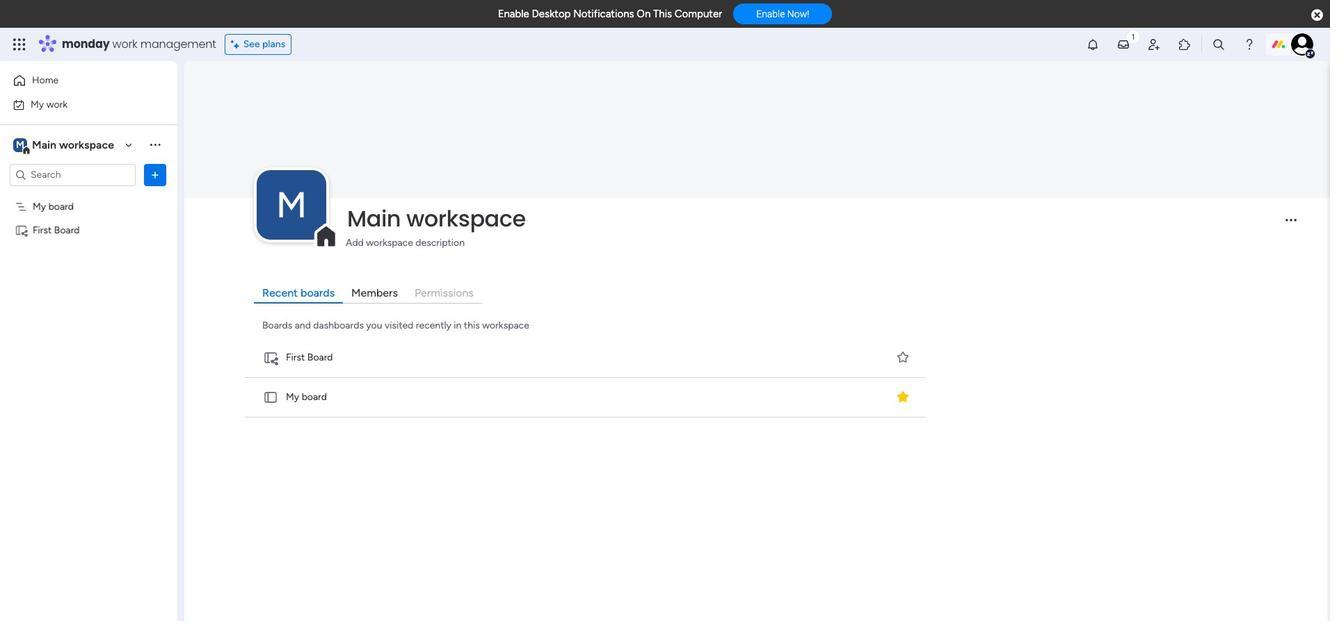 Task type: describe. For each thing, give the bounding box(es) containing it.
my board inside quick search results list box
[[286, 392, 327, 404]]

enable for enable now!
[[756, 9, 785, 20]]

board for shareable board image
[[307, 352, 333, 364]]

1 horizontal spatial main workspace
[[347, 203, 526, 234]]

members
[[351, 286, 398, 300]]

work for my
[[46, 98, 68, 110]]

my board inside list box
[[33, 201, 74, 213]]

inbox image
[[1116, 38, 1130, 51]]

workspace up the search in workspace field
[[59, 138, 114, 151]]

workspace right the 'this'
[[482, 320, 529, 332]]

board for shareable board icon
[[54, 224, 80, 236]]

my work button
[[8, 94, 150, 116]]

plans
[[262, 38, 285, 50]]

boards
[[262, 320, 292, 332]]

enable now! button
[[733, 4, 832, 25]]

search everything image
[[1212, 38, 1226, 51]]

add workspace description
[[346, 237, 465, 249]]

computer
[[675, 8, 722, 20]]

apps image
[[1178, 38, 1192, 51]]

workspace selection element
[[13, 137, 116, 155]]

my inside button
[[31, 98, 44, 110]]

workspace image
[[13, 137, 27, 153]]

this
[[653, 8, 672, 20]]

quick search results list box
[[242, 339, 929, 418]]

dapulse close image
[[1311, 8, 1323, 22]]

this
[[464, 320, 480, 332]]

monday
[[62, 36, 110, 52]]

shareable board image
[[263, 350, 278, 366]]

monday work management
[[62, 36, 216, 52]]

on
[[637, 8, 651, 20]]

boards
[[301, 286, 335, 300]]

list box containing my board
[[0, 192, 177, 430]]

1 vertical spatial main
[[347, 203, 401, 234]]

enable now!
[[756, 9, 809, 20]]

add
[[346, 237, 364, 249]]

1 image
[[1127, 29, 1139, 44]]

you
[[366, 320, 382, 332]]

my work
[[31, 98, 68, 110]]

see plans
[[243, 38, 285, 50]]

management
[[140, 36, 216, 52]]

main workspace inside workspace selection element
[[32, 138, 114, 151]]

my inside quick search results list box
[[286, 392, 299, 404]]



Task type: vqa. For each thing, say whether or not it's contained in the screenshot.
the Group Title
no



Task type: locate. For each thing, give the bounding box(es) containing it.
0 vertical spatial main workspace
[[32, 138, 114, 151]]

first inside quick search results list box
[[286, 352, 305, 364]]

first board
[[33, 224, 80, 236], [286, 352, 333, 364]]

my down "home"
[[31, 98, 44, 110]]

main workspace up "description"
[[347, 203, 526, 234]]

0 horizontal spatial main workspace
[[32, 138, 114, 151]]

1 horizontal spatial board
[[307, 352, 333, 364]]

1 horizontal spatial first board
[[286, 352, 333, 364]]

select product image
[[13, 38, 26, 51]]

home button
[[8, 70, 150, 92]]

0 horizontal spatial board
[[48, 201, 74, 213]]

0 vertical spatial my
[[31, 98, 44, 110]]

m inside workspace image
[[276, 183, 307, 227]]

board inside list box
[[54, 224, 80, 236]]

visited
[[385, 320, 413, 332]]

work inside button
[[46, 98, 68, 110]]

main
[[32, 138, 56, 151], [347, 203, 401, 234]]

home
[[32, 74, 59, 86]]

0 horizontal spatial my board
[[33, 201, 74, 213]]

1 vertical spatial board
[[307, 352, 333, 364]]

help image
[[1242, 38, 1256, 51]]

enable inside button
[[756, 9, 785, 20]]

first for shareable board icon
[[33, 224, 52, 236]]

my down the search in workspace field
[[33, 201, 46, 213]]

0 vertical spatial first board
[[33, 224, 80, 236]]

first board for shareable board icon
[[33, 224, 80, 236]]

workspace right add
[[366, 237, 413, 249]]

m inside workspace icon
[[16, 139, 24, 151]]

shareable board image
[[15, 224, 28, 237]]

public board image
[[263, 390, 278, 405]]

board
[[48, 201, 74, 213], [302, 392, 327, 404]]

1 vertical spatial first
[[286, 352, 305, 364]]

main inside workspace selection element
[[32, 138, 56, 151]]

board down 'and' on the left bottom of page
[[307, 352, 333, 364]]

notifications image
[[1086, 38, 1100, 51]]

1 horizontal spatial board
[[302, 392, 327, 404]]

m for workspace image on the left of the page
[[276, 183, 307, 227]]

workspace image
[[257, 170, 326, 240]]

first board inside list box
[[33, 224, 80, 236]]

and
[[295, 320, 311, 332]]

work down "home"
[[46, 98, 68, 110]]

1 horizontal spatial work
[[112, 36, 137, 52]]

main right workspace icon
[[32, 138, 56, 151]]

dashboards
[[313, 320, 364, 332]]

my board
[[33, 201, 74, 213], [286, 392, 327, 404]]

enable left now!
[[756, 9, 785, 20]]

first inside list box
[[33, 224, 52, 236]]

recent
[[262, 286, 298, 300]]

my board link
[[242, 378, 928, 418]]

0 vertical spatial board
[[54, 224, 80, 236]]

recent boards
[[262, 286, 335, 300]]

0 horizontal spatial work
[[46, 98, 68, 110]]

work for monday
[[112, 36, 137, 52]]

main workspace up the search in workspace field
[[32, 138, 114, 151]]

description
[[415, 237, 465, 249]]

first
[[33, 224, 52, 236], [286, 352, 305, 364]]

enable desktop notifications on this computer
[[498, 8, 722, 20]]

my inside list box
[[33, 201, 46, 213]]

1 vertical spatial board
[[302, 392, 327, 404]]

1 horizontal spatial my board
[[286, 392, 327, 404]]

1 vertical spatial my
[[33, 201, 46, 213]]

first board inside quick search results list box
[[286, 352, 333, 364]]

board right shareable board icon
[[54, 224, 80, 236]]

workspace up "description"
[[406, 203, 526, 234]]

enable for enable desktop notifications on this computer
[[498, 8, 529, 20]]

jacob simon image
[[1291, 33, 1313, 56]]

0 vertical spatial first
[[33, 224, 52, 236]]

Main workspace field
[[344, 203, 1274, 234]]

1 vertical spatial work
[[46, 98, 68, 110]]

main workspace
[[32, 138, 114, 151], [347, 203, 526, 234]]

enable
[[498, 8, 529, 20], [756, 9, 785, 20]]

workspace
[[59, 138, 114, 151], [406, 203, 526, 234], [366, 237, 413, 249], [482, 320, 529, 332]]

board down the search in workspace field
[[48, 201, 74, 213]]

my
[[31, 98, 44, 110], [33, 201, 46, 213], [286, 392, 299, 404]]

0 vertical spatial board
[[48, 201, 74, 213]]

0 horizontal spatial first board
[[33, 224, 80, 236]]

board right public board icon
[[302, 392, 327, 404]]

1 vertical spatial m
[[276, 183, 307, 227]]

1 vertical spatial my board
[[286, 392, 327, 404]]

main up add
[[347, 203, 401, 234]]

see
[[243, 38, 260, 50]]

m
[[16, 139, 24, 151], [276, 183, 307, 227]]

m for workspace icon
[[16, 139, 24, 151]]

1 horizontal spatial first
[[286, 352, 305, 364]]

boards and dashboards you visited recently in this workspace
[[262, 320, 529, 332]]

my board down the search in workspace field
[[33, 201, 74, 213]]

0 vertical spatial my board
[[33, 201, 74, 213]]

0 horizontal spatial m
[[16, 139, 24, 151]]

notifications
[[573, 8, 634, 20]]

0 vertical spatial work
[[112, 36, 137, 52]]

first right shareable board image
[[286, 352, 305, 364]]

options image
[[148, 168, 162, 182]]

0 vertical spatial m
[[16, 139, 24, 151]]

now!
[[787, 9, 809, 20]]

enable left desktop
[[498, 8, 529, 20]]

option
[[0, 194, 177, 197]]

first board for shareable board image
[[286, 352, 333, 364]]

work
[[112, 36, 137, 52], [46, 98, 68, 110]]

1 vertical spatial first board
[[286, 352, 333, 364]]

desktop
[[532, 8, 571, 20]]

permissions
[[415, 286, 474, 300]]

my board right public board icon
[[286, 392, 327, 404]]

my right public board icon
[[286, 392, 299, 404]]

first board right shareable board icon
[[33, 224, 80, 236]]

first for shareable board image
[[286, 352, 305, 364]]

remove from favorites image
[[896, 390, 910, 404]]

board inside quick search results list box
[[307, 352, 333, 364]]

board inside quick search results list box
[[302, 392, 327, 404]]

list box
[[0, 192, 177, 430]]

m button
[[257, 170, 326, 240]]

0 horizontal spatial first
[[33, 224, 52, 236]]

board
[[54, 224, 80, 236], [307, 352, 333, 364]]

first board down 'and' on the left bottom of page
[[286, 352, 333, 364]]

1 horizontal spatial enable
[[756, 9, 785, 20]]

0 horizontal spatial enable
[[498, 8, 529, 20]]

first board link
[[242, 339, 928, 378]]

board inside list box
[[48, 201, 74, 213]]

0 vertical spatial main
[[32, 138, 56, 151]]

workspace options image
[[148, 138, 162, 152]]

0 horizontal spatial main
[[32, 138, 56, 151]]

see plans button
[[224, 34, 292, 55]]

recently
[[416, 320, 451, 332]]

1 vertical spatial main workspace
[[347, 203, 526, 234]]

0 horizontal spatial board
[[54, 224, 80, 236]]

work right monday
[[112, 36, 137, 52]]

invite members image
[[1147, 38, 1161, 51]]

2 vertical spatial my
[[286, 392, 299, 404]]

1 horizontal spatial m
[[276, 183, 307, 227]]

Search in workspace field
[[29, 167, 116, 183]]

in
[[454, 320, 461, 332]]

1 horizontal spatial main
[[347, 203, 401, 234]]

add to favorites image
[[896, 351, 910, 365]]

first right shareable board icon
[[33, 224, 52, 236]]

v2 ellipsis image
[[1286, 219, 1297, 231]]



